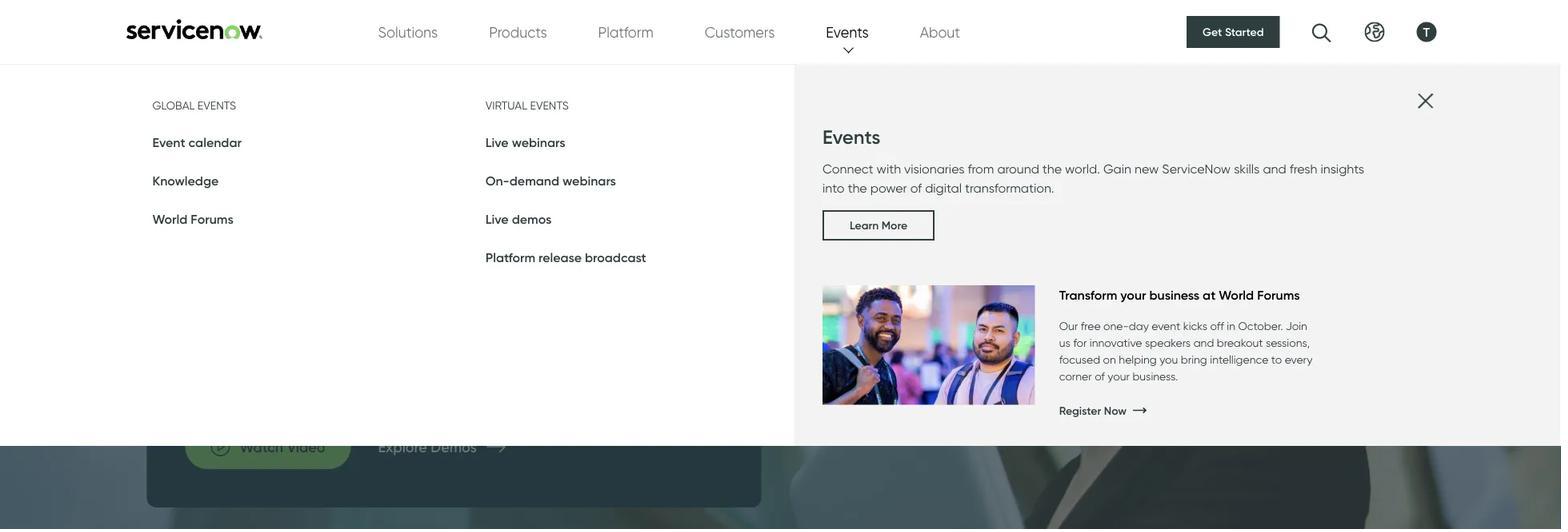 Task type: locate. For each thing, give the bounding box(es) containing it.
visionaries
[[904, 161, 964, 176]]

live down virtual at the left top of page
[[485, 134, 509, 150]]

webinars right "demand"
[[563, 173, 616, 188]]

platform button
[[598, 21, 653, 43]]

products
[[489, 23, 547, 41]]

world down the knowledge
[[152, 211, 188, 227]]

webinars
[[512, 134, 565, 150], [563, 173, 616, 188]]

world forums
[[152, 211, 233, 227]]

forums down the knowledge
[[191, 211, 233, 227]]

get
[[1203, 25, 1222, 39]]

0 horizontal spatial of
[[910, 180, 922, 196]]

1 horizontal spatial world
[[1219, 287, 1254, 303]]

of inside our free one-day event kicks off in october. join us for innovative speakers and breakout sessions, focused on helping you bring intelligence to every corner of your business.
[[1095, 370, 1105, 383]]

1 vertical spatial your
[[1108, 370, 1130, 383]]

0 horizontal spatial world
[[152, 211, 188, 227]]

about
[[920, 23, 960, 41]]

into
[[823, 180, 844, 196]]

events for event calendar
[[197, 98, 236, 112]]

broadcast
[[585, 250, 646, 265]]

your up the day
[[1120, 287, 1146, 303]]

demos
[[512, 211, 552, 227]]

platform release broadcast
[[485, 250, 646, 265]]

events right virtual at the left top of page
[[530, 98, 569, 112]]

get started link
[[1187, 16, 1280, 48]]

and down kicks
[[1193, 336, 1214, 350]]

platform
[[598, 23, 653, 41], [485, 250, 535, 265]]

on-demand webinars link
[[485, 173, 616, 188]]

connect with visionaries from around the world. gain new servicenow skills and fresh insights into the power of digital transformation.
[[823, 161, 1364, 196]]

1 horizontal spatial the
[[1042, 161, 1062, 176]]

of
[[910, 180, 922, 196], [1095, 370, 1105, 383]]

1 vertical spatial platform
[[485, 250, 535, 265]]

0 horizontal spatial platform
[[485, 250, 535, 265]]

you
[[1160, 353, 1178, 366]]

0 horizontal spatial the
[[848, 180, 867, 196]]

events
[[826, 23, 869, 41], [823, 125, 880, 148]]

platform for platform release broadcast
[[485, 250, 535, 265]]

world
[[152, 211, 188, 227], [1219, 287, 1254, 303]]

insights
[[1321, 161, 1364, 176]]

on-demand webinars
[[485, 173, 616, 188]]

of down on
[[1095, 370, 1105, 383]]

your inside our free one-day event kicks off in october. join us for innovative speakers and breakout sessions, focused on helping you bring intelligence to every corner of your business.
[[1108, 370, 1130, 383]]

world right the at
[[1219, 287, 1254, 303]]

on-
[[485, 173, 509, 188]]

demand
[[509, 173, 559, 188]]

of down the visionaries
[[910, 180, 922, 196]]

knowledge link
[[152, 173, 219, 188]]

0 vertical spatial of
[[910, 180, 922, 196]]

and
[[1263, 161, 1286, 176], [1193, 336, 1214, 350]]

your
[[1120, 287, 1146, 303], [1108, 370, 1130, 383]]

transformation.
[[965, 180, 1054, 196]]

2 events from the left
[[530, 98, 569, 112]]

skills
[[1234, 161, 1260, 176]]

1 vertical spatial live
[[485, 211, 509, 227]]

of inside connect with visionaries from around the world. gain new servicenow skills and fresh insights into the power of digital transformation.
[[910, 180, 922, 196]]

1 vertical spatial of
[[1095, 370, 1105, 383]]

live webinars link
[[485, 134, 565, 150]]

breakout
[[1217, 336, 1263, 350]]

2 live from the top
[[485, 211, 509, 227]]

event
[[152, 134, 185, 150]]

from
[[968, 161, 994, 176]]

learn
[[850, 219, 879, 232]]

get started
[[1203, 25, 1264, 39]]

0 vertical spatial platform
[[598, 23, 653, 41]]

the down connect
[[848, 180, 867, 196]]

your down on
[[1108, 370, 1130, 383]]

1 vertical spatial and
[[1193, 336, 1214, 350]]

about button
[[920, 21, 960, 43]]

webinars up "demand"
[[512, 134, 565, 150]]

1 live from the top
[[485, 134, 509, 150]]

0 vertical spatial and
[[1263, 161, 1286, 176]]

1 horizontal spatial and
[[1263, 161, 1286, 176]]

the left world.
[[1042, 161, 1062, 176]]

for
[[1073, 336, 1087, 350]]

solutions
[[378, 23, 438, 41]]

around
[[997, 161, 1039, 176]]

forums up 'october.'
[[1257, 287, 1300, 303]]

0 vertical spatial your
[[1120, 287, 1146, 303]]

on
[[1103, 353, 1116, 366]]

1 vertical spatial world
[[1219, 287, 1254, 303]]

0 horizontal spatial and
[[1193, 336, 1214, 350]]

every
[[1285, 353, 1312, 366]]

platform release broadcast link
[[485, 250, 646, 265]]

the
[[1042, 161, 1062, 176], [848, 180, 867, 196]]

1 horizontal spatial platform
[[598, 23, 653, 41]]

bring
[[1181, 353, 1207, 366]]

0 vertical spatial events
[[826, 23, 869, 41]]

events
[[197, 98, 236, 112], [530, 98, 569, 112]]

1 vertical spatial forums
[[1257, 287, 1300, 303]]

and right skills at the right
[[1263, 161, 1286, 176]]

live
[[485, 134, 509, 150], [485, 211, 509, 227]]

1 horizontal spatial events
[[530, 98, 569, 112]]

event calendar
[[152, 134, 242, 150]]

0 horizontal spatial forums
[[191, 211, 233, 227]]

events up calendar
[[197, 98, 236, 112]]

0 vertical spatial live
[[485, 134, 509, 150]]

live left demos
[[485, 211, 509, 227]]

servicenow
[[1162, 161, 1231, 176]]

forums
[[191, 211, 233, 227], [1257, 287, 1300, 303]]

1 horizontal spatial forums
[[1257, 287, 1300, 303]]

and inside our free one-day event kicks off in october. join us for innovative speakers and breakout sessions, focused on helping you bring intelligence to every corner of your business.
[[1193, 336, 1214, 350]]

0 horizontal spatial events
[[197, 98, 236, 112]]

live demos link
[[485, 211, 552, 227]]

1 events from the left
[[197, 98, 236, 112]]

with
[[877, 161, 901, 176]]

1 horizontal spatial of
[[1095, 370, 1105, 383]]

world forums link
[[152, 211, 233, 227]]



Task type: describe. For each thing, give the bounding box(es) containing it.
sessions,
[[1266, 336, 1310, 350]]

to
[[1271, 353, 1282, 366]]

events for live webinars
[[530, 98, 569, 112]]

customers button
[[705, 21, 775, 43]]

event
[[1152, 319, 1180, 333]]

our
[[1059, 319, 1078, 333]]

in
[[1227, 319, 1235, 333]]

innovative
[[1090, 336, 1142, 350]]

learn more link
[[823, 210, 935, 241]]

off
[[1210, 319, 1224, 333]]

0 vertical spatial webinars
[[512, 134, 565, 150]]

helping
[[1119, 353, 1157, 366]]

knowledge
[[152, 173, 219, 188]]

business
[[1149, 287, 1199, 303]]

join
[[1286, 319, 1307, 333]]

one-
[[1103, 319, 1129, 333]]

and inside connect with visionaries from around the world. gain new servicenow skills and fresh insights into the power of digital transformation.
[[1263, 161, 1286, 176]]

learn more
[[850, 219, 907, 232]]

day
[[1129, 319, 1149, 333]]

our free one-day event kicks off in october. join us for innovative speakers and breakout sessions, focused on helping you bring intelligence to every corner of your business.
[[1059, 319, 1312, 383]]

servicenow image
[[124, 19, 264, 40]]

fresh
[[1289, 161, 1317, 176]]

solutions button
[[378, 21, 438, 43]]

live for live webinars
[[485, 134, 509, 150]]

free
[[1081, 319, 1101, 333]]

register now link
[[1059, 394, 1341, 427]]

started
[[1225, 25, 1264, 39]]

0 vertical spatial forums
[[191, 211, 233, 227]]

gain
[[1103, 161, 1131, 176]]

kicks
[[1183, 319, 1207, 333]]

virtual events
[[485, 98, 569, 112]]

release
[[539, 250, 582, 265]]

business.
[[1132, 370, 1178, 383]]

transform
[[1059, 287, 1117, 303]]

1 vertical spatial events
[[823, 125, 880, 148]]

intelligence
[[1210, 353, 1268, 366]]

us
[[1059, 336, 1070, 350]]

live webinars
[[485, 134, 565, 150]]

register
[[1059, 404, 1101, 418]]

0 vertical spatial the
[[1042, 161, 1062, 176]]

virtual
[[485, 98, 527, 112]]

global
[[152, 98, 195, 112]]

products button
[[489, 21, 547, 43]]

register now
[[1059, 404, 1127, 418]]

new
[[1135, 161, 1159, 176]]

event calendar link
[[152, 134, 242, 150]]

speakers
[[1145, 336, 1191, 350]]

connect
[[823, 161, 873, 176]]

events button
[[826, 21, 869, 43]]

world.
[[1065, 161, 1100, 176]]

transform your business at world forums
[[1059, 287, 1300, 303]]

power
[[870, 180, 907, 196]]

now
[[1104, 404, 1127, 418]]

1 vertical spatial the
[[848, 180, 867, 196]]

customers
[[705, 23, 775, 41]]

corner
[[1059, 370, 1092, 383]]

live demos
[[485, 211, 552, 227]]

1 vertical spatial webinars
[[563, 173, 616, 188]]

0 vertical spatial world
[[152, 211, 188, 227]]

calendar
[[189, 134, 242, 150]]

digital
[[925, 180, 962, 196]]

october.
[[1238, 319, 1283, 333]]

focused
[[1059, 353, 1100, 366]]

platform for platform
[[598, 23, 653, 41]]

live for live demos
[[485, 211, 509, 227]]

at
[[1203, 287, 1216, 303]]

more
[[882, 219, 907, 232]]

global events
[[152, 98, 236, 112]]



Task type: vqa. For each thing, say whether or not it's contained in the screenshot.
Knowledge
yes



